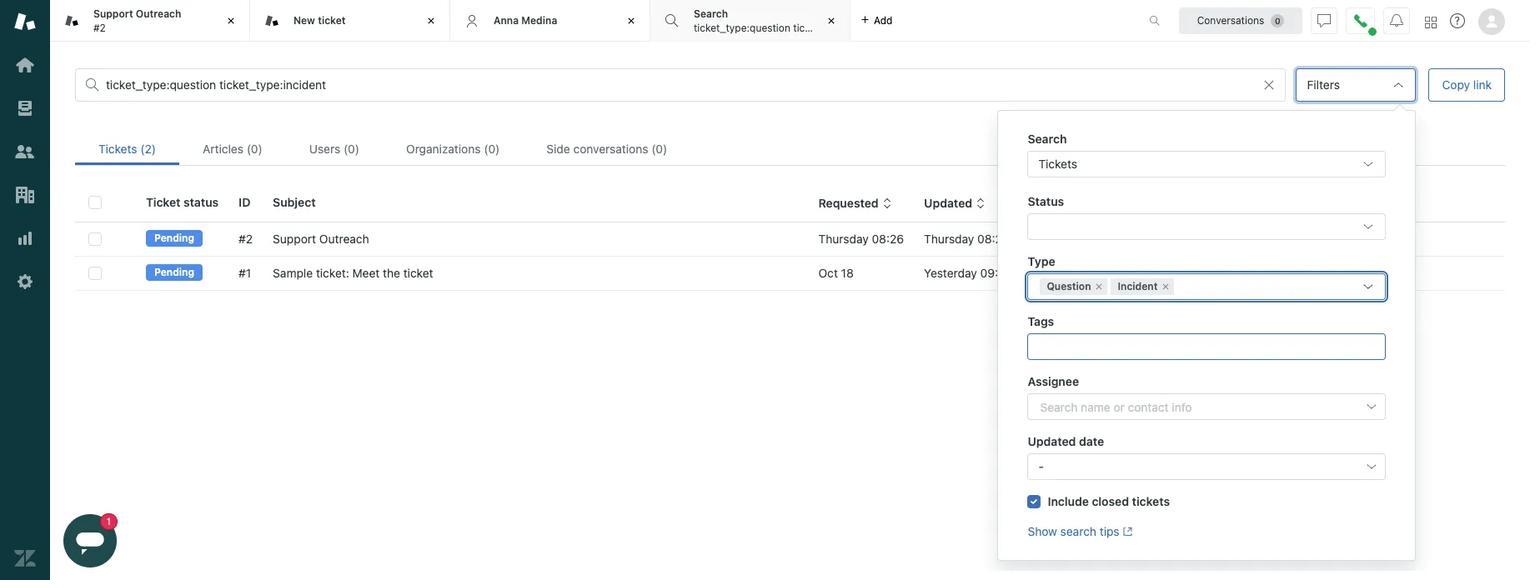 Task type: vqa. For each thing, say whether or not it's contained in the screenshot.
Can
no



Task type: locate. For each thing, give the bounding box(es) containing it.
0 horizontal spatial close image
[[223, 13, 239, 29]]

1 vertical spatial tickets
[[1039, 157, 1078, 171]]

include
[[1048, 495, 1089, 509]]

4 (0) from the left
[[652, 142, 668, 156]]

admin image
[[14, 271, 36, 293]]

side conversations (0) tab
[[523, 133, 691, 165]]

1 horizontal spatial thursday
[[924, 232, 975, 246]]

(0) right organizations
[[484, 142, 500, 156]]

updated for updated date
[[1028, 435, 1077, 449]]

1 horizontal spatial tab
[[651, 0, 887, 42]]

remove image down customer
[[1095, 282, 1105, 292]]

tab list
[[75, 133, 1506, 166]]

0 horizontal spatial updated
[[924, 196, 973, 210]]

row
[[75, 223, 1506, 257], [75, 257, 1506, 291]]

outreach inside support outreach #2
[[136, 8, 181, 20]]

closed
[[1092, 495, 1130, 509]]

organizations image
[[14, 184, 36, 206]]

0 horizontal spatial thursday
[[819, 232, 869, 246]]

tab containing support outreach
[[50, 0, 250, 42]]

search inside search ticket_type:question ticket_type:incident
[[694, 8, 728, 20]]

tabs tab list
[[50, 0, 1132, 42]]

id
[[239, 195, 251, 209]]

pending down ticket status
[[154, 232, 194, 245]]

09:26
[[981, 266, 1013, 280]]

search for search ticket_type:question ticket_type:incident
[[694, 8, 728, 20]]

1 pending from the top
[[154, 232, 194, 245]]

pending for #2
[[154, 232, 194, 245]]

close image inside tab
[[823, 13, 840, 29]]

ticket
[[318, 14, 346, 27], [404, 266, 433, 280]]

0 horizontal spatial tickets
[[98, 142, 137, 156]]

(0) for articles (0)
[[247, 142, 263, 156]]

(opens in a new tab) image
[[1120, 527, 1133, 537]]

support inside support outreach #2
[[93, 8, 133, 20]]

2 tab from the left
[[651, 0, 887, 42]]

1 remove image from the left
[[1095, 282, 1105, 292]]

users
[[309, 142, 341, 156]]

2 close image from the left
[[823, 13, 840, 29]]

tickets up status
[[1039, 157, 1078, 171]]

status
[[1028, 194, 1065, 209]]

0 horizontal spatial ticket
[[318, 14, 346, 27]]

1 vertical spatial pending
[[154, 266, 194, 279]]

tickets inside dropdown button
[[1039, 157, 1078, 171]]

0 vertical spatial ticket
[[318, 14, 346, 27]]

yesterday 09:26
[[924, 266, 1013, 280]]

#2
[[93, 21, 106, 34], [239, 232, 253, 246]]

2 08:26 from the left
[[978, 232, 1010, 246]]

zendesk support image
[[14, 11, 36, 33]]

anna medina tab
[[450, 0, 651, 42]]

1 horizontal spatial search
[[1028, 132, 1067, 146]]

question
[[1047, 280, 1092, 293]]

tickets inside tab
[[98, 142, 137, 156]]

1 vertical spatial outreach
[[319, 232, 369, 246]]

close image for new ticket 'tab'
[[423, 13, 440, 29]]

side conversations (0)
[[547, 142, 668, 156]]

close image
[[223, 13, 239, 29], [623, 13, 640, 29]]

2 (0) from the left
[[344, 142, 360, 156]]

tisha morrel
[[1033, 232, 1100, 246]]

the
[[1033, 266, 1054, 280]]

0 horizontal spatial outreach
[[136, 8, 181, 20]]

1 thursday from the left
[[819, 232, 869, 246]]

pending for #1
[[154, 266, 194, 279]]

1 vertical spatial search
[[1028, 132, 1067, 146]]

support outreach
[[273, 232, 369, 246]]

tickets
[[98, 142, 137, 156], [1039, 157, 1078, 171]]

0 horizontal spatial search
[[694, 8, 728, 20]]

close image inside the anna medina tab
[[623, 13, 640, 29]]

button displays agent's chat status as invisible. image
[[1318, 14, 1331, 27]]

0 vertical spatial pending
[[154, 232, 194, 245]]

remove image inside incident option
[[1162, 282, 1172, 292]]

1 vertical spatial #2
[[239, 232, 253, 246]]

tickets left (2)
[[98, 142, 137, 156]]

2 close image from the left
[[623, 13, 640, 29]]

users (0)
[[309, 142, 360, 156]]

08:26 down requested button
[[872, 232, 904, 246]]

close image inside new ticket 'tab'
[[423, 13, 440, 29]]

(0) right conversations at the left top
[[652, 142, 668, 156]]

pending
[[154, 232, 194, 245], [154, 266, 194, 279]]

1 horizontal spatial close image
[[623, 13, 640, 29]]

date
[[1080, 435, 1105, 449]]

remove image for question
[[1095, 282, 1105, 292]]

tab
[[50, 0, 250, 42], [651, 0, 887, 42]]

articles
[[203, 142, 244, 156]]

(0)
[[247, 142, 263, 156], [344, 142, 360, 156], [484, 142, 500, 156], [652, 142, 668, 156]]

support
[[93, 8, 133, 20], [273, 232, 316, 246], [1324, 232, 1368, 246], [1324, 266, 1368, 280]]

meet
[[353, 266, 380, 280]]

0 vertical spatial tickets
[[98, 142, 137, 156]]

1 vertical spatial updated
[[1028, 435, 1077, 449]]

get started image
[[14, 54, 36, 76]]

1 row from the top
[[75, 223, 1506, 257]]

0 horizontal spatial tab
[[50, 0, 250, 42]]

ticket status
[[146, 195, 219, 209]]

Assignee field
[[1041, 399, 1354, 415]]

3 (0) from the left
[[484, 142, 500, 156]]

row containing #1
[[75, 257, 1506, 291]]

close image left anna at the top of the page
[[423, 13, 440, 29]]

#2 up the #1
[[239, 232, 253, 246]]

0 vertical spatial search
[[694, 8, 728, 20]]

thursday
[[819, 232, 869, 246], [924, 232, 975, 246]]

(0) for users (0)
[[344, 142, 360, 156]]

sample ticket: meet the ticket
[[273, 266, 433, 280]]

1 horizontal spatial thursday 08:26
[[924, 232, 1010, 246]]

articles (0) tab
[[179, 133, 286, 165]]

1 (0) from the left
[[247, 142, 263, 156]]

(0) right the 'users' in the top of the page
[[344, 142, 360, 156]]

main element
[[0, 0, 50, 581]]

copy
[[1443, 78, 1471, 92]]

0 horizontal spatial close image
[[423, 13, 440, 29]]

1 horizontal spatial close image
[[823, 13, 840, 29]]

articles (0)
[[203, 142, 263, 156]]

2 pending from the top
[[154, 266, 194, 279]]

ticket_type:incident
[[794, 21, 887, 34]]

0 horizontal spatial thursday 08:26
[[819, 232, 904, 246]]

updated date
[[1028, 435, 1105, 449]]

close image left add "popup button"
[[823, 13, 840, 29]]

thursday 08:26
[[819, 232, 904, 246], [924, 232, 1010, 246]]

1 horizontal spatial outreach
[[319, 232, 369, 246]]

1 horizontal spatial tickets
[[1039, 157, 1078, 171]]

08:26
[[872, 232, 904, 246], [978, 232, 1010, 246]]

ticket right new
[[318, 14, 346, 27]]

0 horizontal spatial remove image
[[1095, 282, 1105, 292]]

thursday up yesterday
[[924, 232, 975, 246]]

1 08:26 from the left
[[872, 232, 904, 246]]

2 remove image from the left
[[1162, 282, 1172, 292]]

1 vertical spatial ticket
[[404, 266, 433, 280]]

sample
[[273, 266, 313, 280]]

remove image right incident
[[1162, 282, 1172, 292]]

2 thursday from the left
[[924, 232, 975, 246]]

reporting image
[[14, 228, 36, 249]]

remove image
[[1095, 282, 1105, 292], [1162, 282, 1172, 292]]

updated up yesterday
[[924, 196, 973, 210]]

thursday up 18
[[819, 232, 869, 246]]

search
[[694, 8, 728, 20], [1028, 132, 1067, 146]]

incident option
[[1112, 279, 1175, 295]]

close image for tab containing search
[[823, 13, 840, 29]]

filters
[[1308, 78, 1341, 92]]

1 tab from the left
[[50, 0, 250, 42]]

requested
[[819, 196, 879, 210]]

0 horizontal spatial #2
[[93, 21, 106, 34]]

1 horizontal spatial ticket
[[404, 266, 433, 280]]

support outreach #2
[[93, 8, 181, 34]]

08:26 up 09:26 at top
[[978, 232, 1010, 246]]

ticket right the on the left top of page
[[404, 266, 433, 280]]

close image
[[423, 13, 440, 29], [823, 13, 840, 29]]

#2 inside support outreach #2
[[93, 21, 106, 34]]

copy link
[[1443, 78, 1492, 92]]

zendesk image
[[14, 548, 36, 570]]

notifications image
[[1391, 14, 1404, 27]]

1 horizontal spatial remove image
[[1162, 282, 1172, 292]]

updated
[[924, 196, 973, 210], [1028, 435, 1077, 449]]

include closed tickets
[[1048, 495, 1170, 509]]

0 vertical spatial outreach
[[136, 8, 181, 20]]

copy link button
[[1429, 68, 1506, 102]]

0 vertical spatial updated
[[924, 196, 973, 210]]

#2 right the zendesk support image on the top left of page
[[93, 21, 106, 34]]

(0) inside tab
[[247, 142, 263, 156]]

2 row from the top
[[75, 257, 1506, 291]]

assignee element
[[1028, 394, 1387, 420]]

pending left the #1
[[154, 266, 194, 279]]

thursday 08:26 up yesterday 09:26
[[924, 232, 1010, 246]]

1 horizontal spatial #2
[[239, 232, 253, 246]]

0 vertical spatial #2
[[93, 21, 106, 34]]

0 horizontal spatial 08:26
[[872, 232, 904, 246]]

outreach for support outreach #2
[[136, 8, 181, 20]]

search up ticket_type:question
[[694, 8, 728, 20]]

1 horizontal spatial updated
[[1028, 435, 1077, 449]]

(0) right articles
[[247, 142, 263, 156]]

ticket:
[[316, 266, 349, 280]]

remove image inside question option
[[1095, 282, 1105, 292]]

updated inside button
[[924, 196, 973, 210]]

the customer
[[1033, 266, 1109, 280]]

updated up the -
[[1028, 435, 1077, 449]]

tickets for tickets (2)
[[98, 142, 137, 156]]

get help image
[[1451, 13, 1466, 28]]

search up status
[[1028, 132, 1067, 146]]

add
[[874, 14, 893, 26]]

outreach
[[136, 8, 181, 20], [319, 232, 369, 246]]

anna medina
[[494, 14, 558, 27]]

1 horizontal spatial 08:26
[[978, 232, 1010, 246]]

conversations
[[574, 142, 649, 156]]

1 close image from the left
[[423, 13, 440, 29]]

Tags field
[[1041, 339, 1371, 355]]

thursday 08:26 down requested button
[[819, 232, 904, 246]]

#1
[[239, 266, 251, 280]]

zendesk products image
[[1426, 16, 1437, 28]]



Task type: describe. For each thing, give the bounding box(es) containing it.
question option
[[1041, 279, 1108, 295]]

type
[[1028, 254, 1056, 269]]

organizations
[[406, 142, 481, 156]]

search
[[1061, 525, 1097, 539]]

(2)
[[140, 142, 156, 156]]

tisha
[[1033, 232, 1062, 246]]

the
[[383, 266, 400, 280]]

oct 18
[[819, 266, 854, 280]]

tickets (2) tab
[[75, 133, 179, 165]]

show
[[1028, 525, 1058, 539]]

views image
[[14, 98, 36, 119]]

remove image for incident
[[1162, 282, 1172, 292]]

add button
[[851, 0, 903, 41]]

conversations
[[1198, 14, 1265, 26]]

tab list containing tickets (2)
[[75, 133, 1506, 166]]

new
[[294, 14, 315, 27]]

2 thursday 08:26 from the left
[[924, 232, 1010, 246]]

Type field
[[1178, 279, 1351, 295]]

new ticket tab
[[250, 0, 450, 42]]

ticket inside row
[[404, 266, 433, 280]]

tickets (2)
[[98, 142, 156, 156]]

ticket_type:question
[[694, 21, 791, 34]]

assignee
[[1028, 375, 1080, 389]]

clear search image
[[1263, 78, 1277, 92]]

sample ticket: meet the ticket link
[[273, 265, 433, 282]]

updated for updated button
[[924, 196, 973, 210]]

subject
[[273, 195, 316, 209]]

organizations (0)
[[406, 142, 500, 156]]

- button
[[1028, 454, 1387, 481]]

tags
[[1028, 315, 1055, 329]]

outreach for support outreach
[[319, 232, 369, 246]]

new ticket
[[294, 14, 346, 27]]

tickets for tickets
[[1039, 157, 1078, 171]]

show search tips
[[1028, 525, 1120, 539]]

tips
[[1100, 525, 1120, 539]]

status element
[[1028, 214, 1387, 240]]

support outreach link
[[273, 231, 369, 248]]

customers image
[[14, 141, 36, 163]]

-
[[1039, 460, 1044, 474]]

oct
[[819, 266, 838, 280]]

tickets
[[1133, 495, 1170, 509]]

show search tips link
[[1028, 525, 1133, 539]]

1 thursday 08:26 from the left
[[819, 232, 904, 246]]

Search: text field
[[106, 78, 1276, 93]]

(0) inside 'tab'
[[652, 142, 668, 156]]

link
[[1474, 78, 1492, 92]]

(0) for organizations (0)
[[484, 142, 500, 156]]

type element
[[1028, 274, 1387, 300]]

tickets button
[[1028, 151, 1387, 178]]

requested button
[[819, 196, 892, 211]]

anna
[[494, 14, 519, 27]]

customer
[[1057, 266, 1109, 280]]

18
[[841, 266, 854, 280]]

incident
[[1118, 280, 1158, 293]]

status
[[184, 195, 219, 209]]

users (0) tab
[[286, 133, 383, 165]]

tab containing search
[[651, 0, 887, 42]]

side
[[547, 142, 570, 156]]

updated button
[[924, 196, 986, 211]]

medina
[[522, 14, 558, 27]]

morrel
[[1065, 232, 1100, 246]]

search for search
[[1028, 132, 1067, 146]]

conversations button
[[1180, 7, 1303, 34]]

filters button
[[1297, 68, 1417, 102]]

yesterday
[[924, 266, 978, 280]]

search ticket_type:question ticket_type:incident
[[694, 8, 887, 34]]

row containing #2
[[75, 223, 1506, 257]]

organizations (0) tab
[[383, 133, 523, 165]]

ticket inside 'tab'
[[318, 14, 346, 27]]

ticket
[[146, 195, 181, 209]]

1 close image from the left
[[223, 13, 239, 29]]



